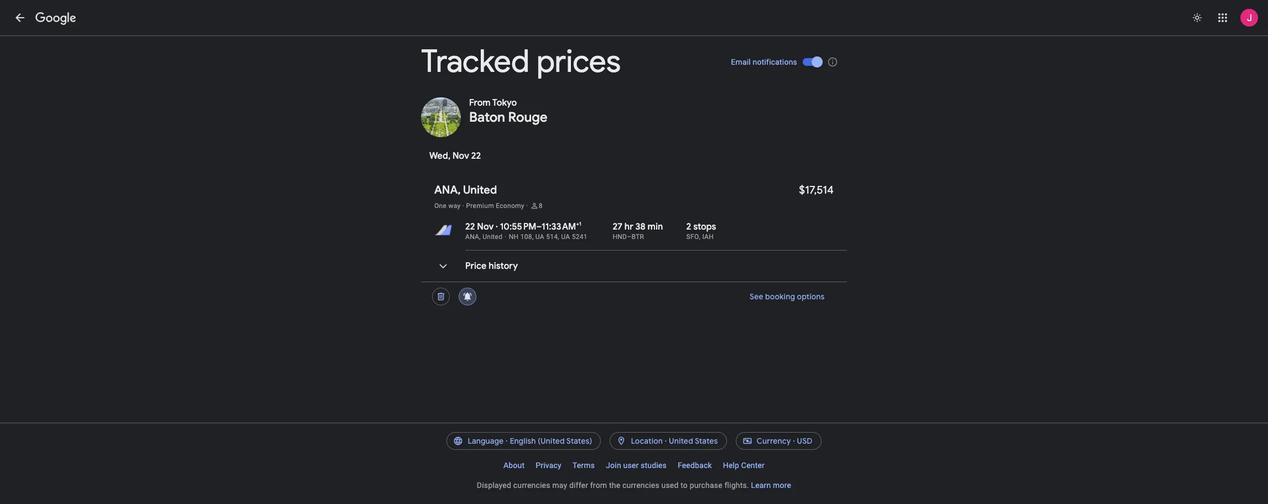 Task type: describe. For each thing, give the bounding box(es) containing it.
email notifications image
[[827, 56, 838, 68]]

sfo
[[687, 233, 699, 241]]

wed,
[[429, 151, 451, 162]]

notifications
[[753, 58, 798, 66]]

+
[[576, 220, 579, 227]]

1 ua from the left
[[536, 233, 545, 241]]

purchase
[[690, 481, 723, 490]]

2 vertical spatial united
[[669, 436, 693, 446]]

one
[[434, 202, 447, 210]]

united states
[[669, 436, 718, 446]]

hnd
[[613, 233, 627, 241]]

the
[[609, 481, 621, 490]]

price history graph image
[[430, 253, 457, 279]]

1 , from the left
[[479, 233, 481, 241]]

– inside 10:55 pm – 11:33 am + 1
[[537, 221, 542, 232]]

feedback link
[[672, 457, 718, 474]]

, inside 2 stops sfo , iah
[[699, 233, 701, 241]]

stops
[[694, 221, 716, 232]]

2 , from the left
[[532, 233, 534, 241]]

btr
[[632, 233, 644, 241]]

– inside 27 hr 38 min hnd – btr
[[627, 233, 632, 241]]

join user studies
[[606, 461, 667, 470]]

min
[[648, 221, 663, 232]]

booking
[[766, 292, 796, 302]]

displayed
[[477, 481, 511, 490]]

from
[[469, 97, 491, 108]]

learn more link
[[751, 481, 792, 490]]

options
[[798, 292, 825, 302]]

price history
[[465, 261, 518, 272]]

1 vertical spatial 22
[[465, 221, 475, 232]]

10:55 pm
[[500, 221, 537, 232]]

to
[[681, 481, 688, 490]]

iah
[[703, 233, 714, 241]]

0 vertical spatial united
[[463, 183, 497, 197]]

8 passengers text field
[[539, 201, 543, 210]]

may
[[552, 481, 567, 490]]

currency
[[757, 436, 791, 446]]

nh 108 , ua 514 , ua 5241
[[509, 233, 588, 241]]

way
[[449, 202, 461, 210]]

join
[[606, 461, 621, 470]]

location
[[631, 436, 663, 446]]

nh
[[509, 233, 519, 241]]

ana,
[[434, 183, 461, 197]]

2 stops sfo , iah
[[687, 221, 716, 241]]

economy
[[496, 202, 525, 210]]

help center link
[[718, 457, 770, 474]]

privacy
[[536, 461, 562, 470]]

0 vertical spatial 22
[[471, 151, 481, 162]]

feedback
[[678, 461, 712, 470]]

prices
[[537, 42, 621, 81]]

nov for 22
[[477, 221, 494, 232]]

privacy link
[[530, 457, 567, 474]]

nov for wed,
[[453, 151, 469, 162]]

1 vertical spatial united
[[483, 233, 503, 241]]

wed, nov 22
[[429, 151, 481, 162]]

language
[[468, 436, 504, 446]]



Task type: vqa. For each thing, say whether or not it's contained in the screenshot.
2
yes



Task type: locate. For each thing, give the bounding box(es) containing it.
change appearance image
[[1184, 4, 1211, 31]]

27
[[613, 221, 623, 232]]

remove saved flight, one way trip from tokyo to baton rouge.wed, nov 22 image
[[428, 283, 454, 310]]

–
[[537, 221, 542, 232], [627, 233, 632, 241]]

2 ua from the left
[[561, 233, 570, 241]]

17514 US dollars text field
[[799, 183, 834, 197]]

, down 10:55 pm – 11:33 am + 1
[[532, 233, 534, 241]]

tracked prices
[[421, 42, 621, 81]]

ua down 11:33 am
[[561, 233, 570, 241]]

0 vertical spatial nov
[[453, 151, 469, 162]]

terms link
[[567, 457, 601, 474]]

more
[[773, 481, 792, 490]]

4 , from the left
[[699, 233, 701, 241]]

currencies down join user studies
[[623, 481, 660, 490]]

hr
[[625, 221, 634, 232]]

1 horizontal spatial –
[[627, 233, 632, 241]]

united up premium
[[463, 183, 497, 197]]

nov
[[453, 151, 469, 162], [477, 221, 494, 232]]

nov right wed,
[[453, 151, 469, 162]]

premium
[[466, 202, 494, 210]]

, down 22 nov
[[479, 233, 481, 241]]

studies
[[641, 461, 667, 470]]

– up nh 108 , ua 514 , ua 5241
[[537, 221, 542, 232]]

tokyo
[[492, 97, 517, 108]]

go back image
[[13, 11, 27, 24]]

see booking options
[[750, 292, 825, 302]]

states
[[695, 436, 718, 446]]

1 vertical spatial –
[[627, 233, 632, 241]]

terms
[[573, 461, 595, 470]]

user
[[623, 461, 639, 470]]

currencies down the privacy link
[[513, 481, 550, 490]]

airline logo image
[[434, 221, 452, 239]]

0 horizontal spatial –
[[537, 221, 542, 232]]

,
[[479, 233, 481, 241], [532, 233, 534, 241], [558, 233, 560, 241], [699, 233, 701, 241]]

22 up ana on the top left of page
[[465, 221, 475, 232]]

, down 11:33 am
[[558, 233, 560, 241]]

1 horizontal spatial currencies
[[623, 481, 660, 490]]

ana
[[465, 233, 479, 241]]

rouge
[[508, 109, 548, 126]]

nov up the ana , united
[[477, 221, 494, 232]]

differ
[[569, 481, 588, 490]]

2
[[687, 221, 691, 232]]

38
[[636, 221, 646, 232]]

108
[[521, 233, 532, 241]]

help center
[[723, 461, 765, 470]]

0 horizontal spatial nov
[[453, 151, 469, 162]]

11:33 am
[[542, 221, 576, 232]]

usd
[[797, 436, 813, 446]]

see
[[750, 292, 764, 302]]

help
[[723, 461, 740, 470]]

about
[[504, 461, 525, 470]]

1 horizontal spatial ua
[[561, 233, 570, 241]]

22 up the ana, united
[[471, 151, 481, 162]]

united
[[463, 183, 497, 197], [483, 233, 503, 241], [669, 436, 693, 446]]

united down 22 nov
[[483, 233, 503, 241]]

learn
[[751, 481, 771, 490]]

, left iah
[[699, 233, 701, 241]]

flights.
[[725, 481, 749, 490]]

$17,514
[[799, 183, 834, 197]]

displayed currencies may differ from the currencies used to purchase flights. learn more
[[477, 481, 792, 490]]

currencies
[[513, 481, 550, 490], [623, 481, 660, 490]]

ua
[[536, 233, 545, 241], [561, 233, 570, 241]]

email
[[731, 58, 751, 66]]

ua down 10:55 pm – 11:33 am + 1
[[536, 233, 545, 241]]

– down the hr
[[627, 233, 632, 241]]

0 vertical spatial –
[[537, 221, 542, 232]]

english (united states)
[[510, 436, 592, 446]]

one way premium economy
[[434, 202, 525, 210]]

0 horizontal spatial ua
[[536, 233, 545, 241]]

price
[[465, 261, 487, 272]]

0 horizontal spatial currencies
[[513, 481, 550, 490]]

1 vertical spatial nov
[[477, 221, 494, 232]]

2 currencies from the left
[[623, 481, 660, 490]]

from
[[590, 481, 607, 490]]

1
[[579, 220, 582, 227]]

join user studies link
[[601, 457, 672, 474]]

history
[[489, 261, 518, 272]]

8
[[539, 202, 543, 210]]

514
[[546, 233, 558, 241]]

united left states on the right
[[669, 436, 693, 446]]

1 horizontal spatial nov
[[477, 221, 494, 232]]

states)
[[567, 436, 592, 446]]

5241
[[572, 233, 588, 241]]

english
[[510, 436, 536, 446]]

10:55 pm – 11:33 am + 1
[[500, 220, 582, 232]]

22 nov
[[465, 221, 494, 232]]

(united
[[538, 436, 565, 446]]

disable email notifications for solution, one way trip from tokyo to baton rouge.wed, nov 22 image
[[454, 283, 481, 310]]

about link
[[498, 457, 530, 474]]

1 currencies from the left
[[513, 481, 550, 490]]

used
[[662, 481, 679, 490]]

from tokyo baton rouge
[[469, 97, 548, 126]]

email notifications
[[731, 58, 798, 66]]

22
[[471, 151, 481, 162], [465, 221, 475, 232]]

3 , from the left
[[558, 233, 560, 241]]

center
[[742, 461, 765, 470]]

ana , united
[[465, 233, 503, 241]]

baton
[[469, 109, 505, 126]]

ana, united
[[434, 183, 497, 197]]

27 hr 38 min hnd – btr
[[613, 221, 663, 241]]

tracked
[[421, 42, 530, 81]]



